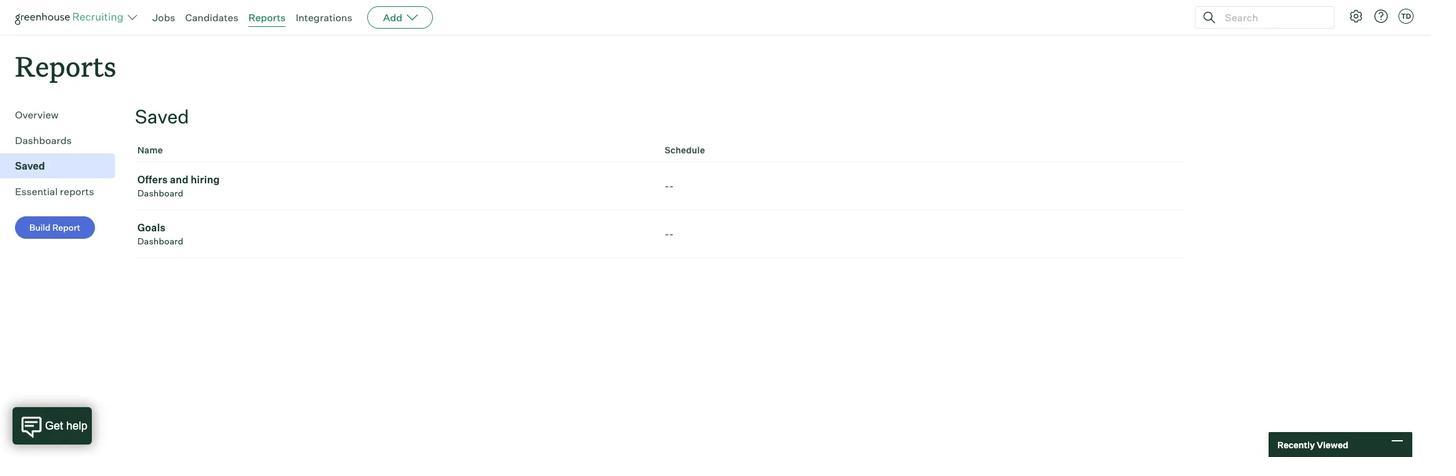 Task type: locate. For each thing, give the bounding box(es) containing it.
recently viewed
[[1277, 440, 1348, 451]]

1 vertical spatial dashboard
[[137, 236, 183, 247]]

0 horizontal spatial saved
[[15, 160, 45, 173]]

jobs
[[152, 11, 175, 24]]

integrations link
[[296, 11, 352, 24]]

dashboard
[[137, 188, 183, 199], [137, 236, 183, 247]]

saved up name
[[135, 105, 189, 128]]

saved link
[[15, 159, 110, 174]]

build report button
[[15, 217, 95, 239]]

0 vertical spatial dashboard
[[137, 188, 183, 199]]

-
[[665, 180, 669, 193], [669, 180, 674, 193], [665, 228, 669, 241], [669, 228, 674, 241]]

essential reports link
[[15, 184, 110, 199]]

dashboard down goals
[[137, 236, 183, 247]]

1 vertical spatial --
[[665, 228, 674, 241]]

add button
[[367, 6, 433, 29]]

1 vertical spatial saved
[[15, 160, 45, 173]]

and
[[170, 174, 188, 186]]

1 horizontal spatial saved
[[135, 105, 189, 128]]

0 vertical spatial --
[[665, 180, 674, 193]]

1 dashboard from the top
[[137, 188, 183, 199]]

build
[[29, 222, 50, 233]]

jobs link
[[152, 11, 175, 24]]

saved up essential
[[15, 160, 45, 173]]

recently
[[1277, 440, 1315, 451]]

2 -- from the top
[[665, 228, 674, 241]]

integrations
[[296, 11, 352, 24]]

name
[[137, 145, 163, 156]]

saved
[[135, 105, 189, 128], [15, 160, 45, 173]]

--
[[665, 180, 674, 193], [665, 228, 674, 241]]

goals dashboard
[[137, 222, 183, 247]]

offers
[[137, 174, 168, 186]]

hiring
[[191, 174, 220, 186]]

1 horizontal spatial reports
[[248, 11, 286, 24]]

dashboard down "offers" at left
[[137, 188, 183, 199]]

reports down greenhouse recruiting image
[[15, 47, 116, 84]]

schedule
[[665, 145, 705, 156]]

1 -- from the top
[[665, 180, 674, 193]]

reports
[[60, 186, 94, 198]]

reports right the candidates
[[248, 11, 286, 24]]

0 horizontal spatial reports
[[15, 47, 116, 84]]

goals
[[137, 222, 165, 234]]

reports
[[248, 11, 286, 24], [15, 47, 116, 84]]

Search text field
[[1222, 8, 1323, 27]]

overview
[[15, 109, 59, 121]]



Task type: describe. For each thing, give the bounding box(es) containing it.
td button
[[1399, 9, 1414, 24]]

candidates
[[185, 11, 238, 24]]

td button
[[1396, 6, 1416, 26]]

2 dashboard from the top
[[137, 236, 183, 247]]

dashboards
[[15, 134, 72, 147]]

greenhouse recruiting image
[[15, 10, 127, 25]]

essential reports
[[15, 186, 94, 198]]

offers and hiring dashboard
[[137, 174, 220, 199]]

reports link
[[248, 11, 286, 24]]

candidates link
[[185, 11, 238, 24]]

viewed
[[1317, 440, 1348, 451]]

configure image
[[1349, 9, 1364, 24]]

build report
[[29, 222, 80, 233]]

essential
[[15, 186, 58, 198]]

add
[[383, 11, 402, 24]]

overview link
[[15, 108, 110, 123]]

0 vertical spatial saved
[[135, 105, 189, 128]]

0 vertical spatial reports
[[248, 11, 286, 24]]

dashboard inside offers and hiring dashboard
[[137, 188, 183, 199]]

dashboards link
[[15, 133, 110, 148]]

1 vertical spatial reports
[[15, 47, 116, 84]]

report
[[52, 222, 80, 233]]

-- for goals
[[665, 228, 674, 241]]

-- for offers and hiring
[[665, 180, 674, 193]]

td
[[1401, 12, 1411, 21]]



Task type: vqa. For each thing, say whether or not it's contained in the screenshot.
Essential reports link
yes



